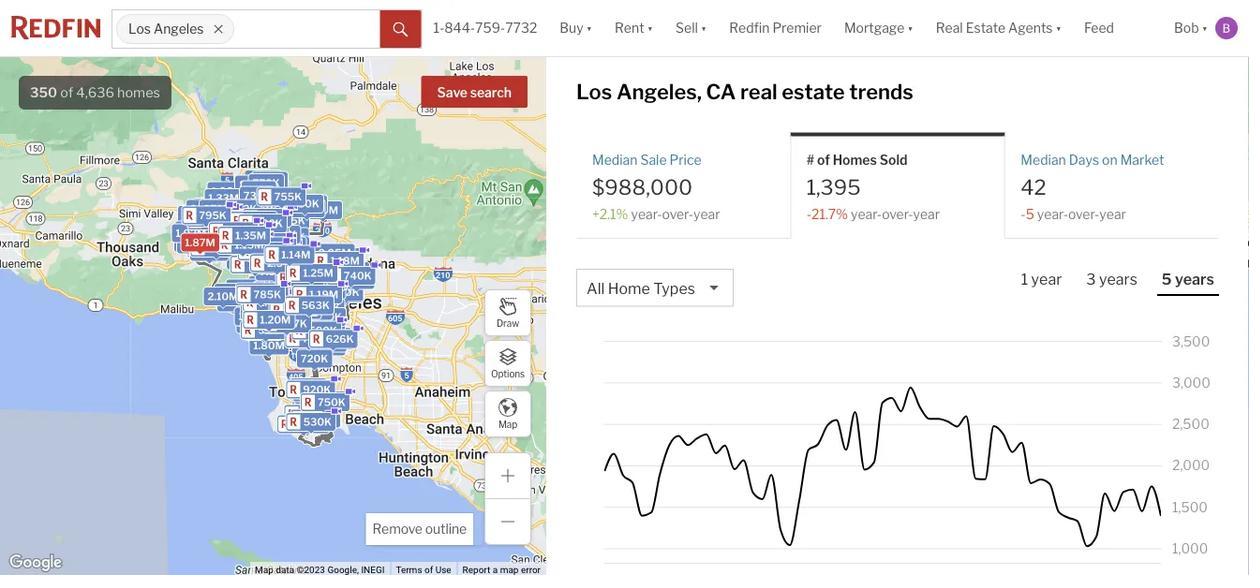 Task type: vqa. For each thing, say whether or not it's contained in the screenshot.
left favorite button option
no



Task type: locate. For each thing, give the bounding box(es) containing it.
1.93m
[[255, 300, 286, 312]]

0 vertical spatial 2.20m
[[204, 233, 236, 245]]

563k up 568k
[[302, 300, 330, 312]]

465k
[[247, 206, 275, 219], [310, 289, 339, 301]]

1 vertical spatial 820k
[[314, 395, 342, 407]]

1 horizontal spatial 1.90m
[[301, 272, 332, 284]]

1.40m
[[285, 263, 317, 275], [305, 278, 337, 291], [258, 285, 289, 297], [247, 305, 279, 318]]

0 horizontal spatial 465k
[[247, 206, 275, 219]]

▾ for bob ▾
[[1202, 20, 1209, 36]]

563k down 1.27m
[[341, 274, 369, 286]]

2 median from the left
[[1021, 153, 1067, 169]]

972k
[[203, 203, 231, 215]]

1 vertical spatial 925k
[[301, 317, 329, 330]]

1 vertical spatial 640k
[[292, 321, 321, 333]]

2 over- from the left
[[882, 207, 914, 223]]

1.16m
[[211, 237, 240, 249]]

0 vertical spatial 1.58m
[[284, 268, 315, 280]]

0 vertical spatial 485k
[[315, 337, 343, 349]]

640k
[[243, 183, 272, 196], [292, 321, 321, 333]]

0 horizontal spatial 820k
[[257, 201, 285, 213]]

850k
[[306, 268, 334, 280]]

0 vertical spatial 710k
[[254, 208, 280, 220]]

▾ right rent on the top of the page
[[647, 20, 654, 36]]

homes
[[117, 84, 160, 101]]

630k
[[254, 196, 283, 208], [258, 241, 287, 253]]

of right 350
[[60, 84, 73, 101]]

google image
[[5, 551, 67, 576]]

335k
[[205, 215, 233, 227]]

year- down $988,000
[[631, 207, 662, 223]]

median up 42 on the right top
[[1021, 153, 1067, 169]]

0 vertical spatial 695k
[[201, 228, 229, 241]]

1 year- from the left
[[631, 207, 662, 223]]

of right #
[[818, 153, 830, 169]]

3
[[1087, 271, 1097, 289]]

over- down $988,000
[[662, 207, 694, 223]]

1 vertical spatial 630k
[[258, 241, 287, 253]]

2.10m
[[208, 291, 239, 303]]

▾ right buy
[[587, 20, 593, 36]]

900k
[[270, 269, 299, 282], [251, 315, 280, 327]]

los
[[128, 21, 151, 37], [577, 79, 613, 104]]

550k
[[259, 204, 287, 216], [215, 227, 243, 239], [296, 300, 324, 312], [258, 324, 287, 336], [321, 335, 350, 347]]

0 horizontal spatial 325k
[[301, 328, 328, 340]]

1 horizontal spatial median
[[1021, 153, 1067, 169]]

- inside # of homes sold 1,395 -21.7% year-over-year
[[807, 207, 812, 223]]

year- right 21.7%
[[851, 207, 882, 223]]

- down 1,395
[[807, 207, 812, 223]]

3 year- from the left
[[1038, 207, 1069, 223]]

▾ right agents
[[1056, 20, 1062, 36]]

6 ▾ from the left
[[1202, 20, 1209, 36]]

3 over- from the left
[[1069, 207, 1100, 223]]

1.71m
[[190, 240, 219, 252]]

1.61m
[[247, 312, 276, 324]]

map
[[499, 419, 518, 431]]

1.75m
[[271, 278, 302, 290], [242, 311, 272, 324]]

0 vertical spatial 1.90m
[[241, 205, 272, 217]]

750k
[[257, 183, 285, 196], [252, 196, 280, 208], [332, 287, 360, 299], [310, 287, 338, 299], [318, 397, 346, 409]]

1 horizontal spatial 1.60m
[[268, 246, 299, 259]]

options
[[491, 369, 525, 380]]

3 ▾ from the left
[[701, 20, 707, 36]]

1 vertical spatial 1.75m
[[242, 311, 272, 324]]

720k
[[301, 353, 328, 365]]

1 vertical spatial 840k
[[206, 231, 235, 243]]

820k up 726k
[[257, 201, 285, 213]]

1 horizontal spatial 1.31m
[[260, 311, 289, 323]]

median
[[593, 153, 638, 169], [1021, 153, 1067, 169]]

908k
[[207, 230, 236, 243]]

1.33m up 795k
[[208, 192, 239, 204]]

median inside median days on market 42 -5 year-over-year
[[1021, 153, 1067, 169]]

0 horizontal spatial 563k
[[302, 300, 330, 312]]

of for 350 of 4,636 homes
[[60, 84, 73, 101]]

1 horizontal spatial 660k
[[292, 203, 321, 215]]

2 years from the left
[[1176, 271, 1215, 289]]

0 vertical spatial 820k
[[257, 201, 285, 213]]

5 down 42 on the right top
[[1026, 207, 1035, 223]]

0 vertical spatial 1.18m
[[331, 255, 360, 267]]

4 ▾ from the left
[[908, 20, 914, 36]]

over- for 42
[[1069, 207, 1100, 223]]

of inside # of homes sold 1,395 -21.7% year-over-year
[[818, 153, 830, 169]]

745k
[[296, 198, 324, 211], [253, 202, 281, 214], [260, 212, 288, 224], [343, 274, 371, 286]]

bob ▾
[[1175, 20, 1209, 36]]

2 year- from the left
[[851, 207, 882, 223]]

1.37m
[[204, 233, 234, 245], [281, 255, 311, 267], [276, 288, 307, 301]]

0 vertical spatial 1.08m
[[253, 225, 285, 237]]

2 ▾ from the left
[[647, 20, 654, 36]]

0 horizontal spatial 295k
[[182, 209, 210, 221]]

remove outline button
[[366, 514, 473, 546]]

3.50m
[[258, 250, 291, 262]]

1.18m up 1.85m
[[239, 290, 268, 302]]

1 vertical spatial los
[[577, 79, 613, 104]]

options button
[[485, 340, 532, 387]]

1 horizontal spatial 695k
[[312, 290, 340, 302]]

885k
[[294, 381, 323, 394]]

rent ▾ button
[[604, 0, 665, 56]]

1 horizontal spatial 1.08m
[[314, 279, 345, 291]]

370k
[[289, 199, 317, 211]]

1 vertical spatial 465k
[[310, 289, 339, 301]]

788k
[[226, 226, 254, 238]]

years for 5 years
[[1176, 271, 1215, 289]]

1 vertical spatial 1.04m
[[266, 294, 297, 306]]

1 horizontal spatial years
[[1176, 271, 1215, 289]]

rent ▾
[[615, 20, 654, 36]]

0 vertical spatial 1.75m
[[271, 278, 302, 290]]

los left angeles,
[[577, 79, 613, 104]]

1.39m
[[249, 238, 280, 250]]

1.33m
[[208, 192, 239, 204], [194, 246, 225, 258]]

1 horizontal spatial 1.87m
[[302, 272, 332, 284]]

1 vertical spatial 510k
[[218, 234, 245, 246]]

mortgage ▾ button
[[833, 0, 925, 56]]

0 vertical spatial 925k
[[274, 241, 302, 253]]

2 horizontal spatial year-
[[1038, 207, 1069, 223]]

year inside median days on market 42 -5 year-over-year
[[1100, 207, 1127, 223]]

0 vertical spatial 472k
[[337, 266, 365, 278]]

▾ right mortgage
[[908, 20, 914, 36]]

1 - from the left
[[807, 207, 812, 223]]

1 horizontal spatial 820k
[[314, 395, 342, 407]]

▾ for buy ▾
[[587, 20, 593, 36]]

1.65m
[[252, 319, 283, 331]]

3 years button
[[1082, 270, 1143, 295]]

1 median from the left
[[593, 153, 638, 169]]

1 horizontal spatial los
[[577, 79, 613, 104]]

2 - from the left
[[1021, 207, 1026, 223]]

1 horizontal spatial 1.35m
[[311, 259, 342, 271]]

▾ right sell
[[701, 20, 707, 36]]

buy ▾ button
[[560, 0, 593, 56]]

745k up 726k
[[253, 202, 281, 214]]

735k
[[244, 190, 271, 202], [215, 214, 242, 226]]

1 vertical spatial 680k
[[258, 211, 287, 223]]

1-844-759-7732
[[434, 20, 538, 36]]

1.13m
[[312, 268, 341, 280]]

2 vertical spatial 515k
[[303, 411, 329, 423]]

year- down 42 on the right top
[[1038, 207, 1069, 223]]

1.43m
[[254, 322, 285, 334]]

2
[[237, 228, 243, 240], [237, 228, 244, 240], [264, 277, 270, 289], [245, 311, 252, 323]]

700k
[[241, 209, 270, 222], [218, 220, 246, 232], [179, 225, 207, 237], [247, 259, 276, 271], [312, 302, 341, 314]]

1.33m down 790k
[[194, 246, 225, 258]]

5 right 3 years
[[1162, 271, 1172, 289]]

735k down 770k
[[244, 190, 271, 202]]

- down 42 on the right top
[[1021, 207, 1026, 223]]

2 1.06m from the top
[[253, 318, 284, 331]]

median up $988,000
[[593, 153, 638, 169]]

740k
[[338, 265, 366, 277], [344, 270, 372, 282]]

1 vertical spatial 1.60m
[[268, 246, 299, 259]]

0 horizontal spatial 1.35m
[[235, 230, 266, 242]]

1 vertical spatial 472k
[[293, 316, 321, 328]]

1 vertical spatial 1.30m
[[253, 289, 284, 301]]

680k up 725k on the left
[[291, 198, 320, 210]]

sell
[[676, 20, 698, 36]]

los left angeles
[[128, 21, 151, 37]]

1 horizontal spatial 950k
[[281, 295, 310, 307]]

523k
[[311, 307, 338, 320]]

5 ▾ from the left
[[1056, 20, 1062, 36]]

0 horizontal spatial 1.04m
[[207, 217, 238, 230]]

rent
[[615, 20, 645, 36]]

sell ▾
[[676, 20, 707, 36]]

over- inside # of homes sold 1,395 -21.7% year-over-year
[[882, 207, 914, 223]]

575k
[[205, 215, 232, 227]]

1 vertical spatial 1.06m
[[253, 318, 284, 331]]

2.85m
[[257, 243, 290, 255]]

1 vertical spatial 505k
[[306, 329, 335, 341]]

0 horizontal spatial 640k
[[243, 183, 272, 196]]

median for $988,000
[[593, 153, 638, 169]]

2 vertical spatial 400k
[[306, 332, 335, 345]]

1 horizontal spatial 325k
[[333, 288, 360, 300]]

0 horizontal spatial los
[[128, 21, 151, 37]]

median inside median sale price $988,000 +2.1% year-over-year
[[593, 153, 638, 169]]

1.18m up 445k
[[331, 255, 360, 267]]

0 vertical spatial 680k
[[291, 198, 320, 210]]

1.50m
[[271, 236, 302, 248], [326, 253, 357, 265], [269, 269, 300, 281], [252, 322, 283, 334], [295, 419, 326, 431]]

752k
[[230, 203, 257, 215]]

1 years from the left
[[1100, 271, 1138, 289]]

820k down 885k
[[314, 395, 342, 407]]

3.21m
[[258, 285, 289, 297]]

los for los angeles
[[128, 21, 151, 37]]

remove los angeles image
[[213, 23, 224, 35]]

1 vertical spatial 1.31m
[[260, 311, 289, 323]]

520k
[[319, 331, 347, 343]]

1 vertical spatial 400k
[[303, 280, 332, 292]]

1 vertical spatial 900k
[[251, 315, 280, 327]]

1 horizontal spatial 710k
[[292, 304, 318, 316]]

0 horizontal spatial 1.90m
[[241, 205, 272, 217]]

▾ for rent ▾
[[647, 20, 654, 36]]

1 over- from the left
[[662, 207, 694, 223]]

1 horizontal spatial 735k
[[244, 190, 271, 202]]

None search field
[[234, 10, 380, 48]]

1 vertical spatial 950k
[[250, 326, 278, 338]]

1 horizontal spatial 1.30m
[[300, 271, 331, 283]]

0 horizontal spatial of
[[60, 84, 73, 101]]

1 vertical spatial 710k
[[292, 304, 318, 316]]

459k
[[302, 274, 330, 286]]

draw button
[[485, 290, 532, 337]]

8.00m
[[269, 268, 303, 280]]

▾ for sell ▾
[[701, 20, 707, 36]]

- inside median days on market 42 -5 year-over-year
[[1021, 207, 1026, 223]]

1.60m
[[221, 208, 252, 220], [268, 246, 299, 259]]

820k
[[257, 201, 285, 213], [314, 395, 342, 407]]

4.82m
[[219, 290, 251, 302]]

840k
[[216, 211, 245, 223], [206, 231, 235, 243]]

over- down "sold"
[[882, 207, 914, 223]]

1 horizontal spatial of
[[818, 153, 830, 169]]

1.55m
[[280, 286, 311, 298]]

year- inside # of homes sold 1,395 -21.7% year-over-year
[[851, 207, 882, 223]]

1.07m
[[281, 297, 311, 309]]

400k
[[308, 262, 337, 274], [303, 280, 332, 292], [306, 332, 335, 345]]

0 vertical spatial los
[[128, 21, 151, 37]]

1 1.06m from the top
[[253, 286, 284, 298]]

0 vertical spatial 640k
[[243, 183, 272, 196]]

2.80m
[[260, 292, 292, 304], [240, 309, 273, 321]]

735k up the 595k
[[215, 214, 242, 226]]

1 vertical spatial 1.87m
[[302, 272, 332, 284]]

1.18m
[[331, 255, 360, 267], [239, 290, 268, 302]]

745k up '338k'
[[260, 212, 288, 224]]

680k up '338k'
[[258, 211, 287, 223]]

over- inside median days on market 42 -5 year-over-year
[[1069, 207, 1100, 223]]

1 horizontal spatial over-
[[882, 207, 914, 223]]

0 horizontal spatial 710k
[[254, 208, 280, 220]]

567k
[[280, 318, 307, 330]]

submit search image
[[393, 22, 408, 37]]

726k
[[256, 217, 283, 230]]

year- for 42
[[1038, 207, 1069, 223]]

1 vertical spatial 1.35m
[[311, 259, 342, 271]]

years right 3 years
[[1176, 271, 1215, 289]]

▾ right bob at the top right of the page
[[1202, 20, 1209, 36]]

4
[[268, 248, 275, 260]]

645k
[[251, 219, 280, 231]]

1 vertical spatial 1.58m
[[256, 302, 287, 314]]

1 ▾ from the left
[[587, 20, 593, 36]]

median for 42
[[1021, 153, 1067, 169]]

1.35m
[[235, 230, 266, 242], [311, 259, 342, 271]]

real estate agents ▾
[[936, 20, 1062, 36]]

year- inside median days on market 42 -5 year-over-year
[[1038, 207, 1069, 223]]

years right 3
[[1100, 271, 1138, 289]]

save search button
[[422, 76, 528, 108]]

year inside button
[[1032, 271, 1063, 289]]

2.73m
[[237, 251, 269, 263]]

660k
[[292, 203, 321, 215], [259, 208, 287, 220]]

1 horizontal spatial -
[[1021, 207, 1026, 223]]

1.80m
[[315, 265, 346, 277], [241, 318, 272, 331], [254, 340, 285, 352]]

925k
[[274, 241, 302, 253], [301, 317, 329, 330]]

1 horizontal spatial 505k
[[306, 329, 335, 341]]

over- down days
[[1069, 207, 1100, 223]]

buy
[[560, 20, 584, 36]]



Task type: describe. For each thing, give the bounding box(es) containing it.
buy ▾
[[560, 20, 593, 36]]

3.53m
[[248, 302, 281, 314]]

338k
[[258, 225, 286, 237]]

42
[[1021, 175, 1047, 200]]

0 horizontal spatial 1.87m
[[185, 237, 215, 249]]

save
[[437, 85, 468, 101]]

1 vertical spatial 1.37m
[[281, 255, 311, 267]]

0 vertical spatial 2.80m
[[260, 292, 292, 304]]

real estate agents ▾ link
[[936, 0, 1062, 56]]

759-
[[475, 20, 506, 36]]

1 horizontal spatial 1.18m
[[331, 255, 360, 267]]

0 horizontal spatial 1.30m
[[253, 289, 284, 301]]

230k
[[297, 397, 325, 410]]

sale
[[641, 153, 667, 169]]

map region
[[0, 0, 611, 576]]

1.03m
[[250, 315, 281, 327]]

1 vertical spatial 695k
[[312, 290, 340, 302]]

320k
[[308, 329, 336, 341]]

over- for 1,395
[[882, 207, 914, 223]]

year- for 1,395
[[851, 207, 882, 223]]

856k
[[253, 234, 281, 247]]

445k
[[325, 269, 353, 282]]

real estate agents ▾ button
[[925, 0, 1073, 56]]

1 year
[[1022, 271, 1063, 289]]

estate
[[782, 79, 845, 104]]

652k
[[263, 228, 291, 240]]

year inside # of homes sold 1,395 -21.7% year-over-year
[[914, 207, 941, 223]]

0 horizontal spatial 660k
[[259, 208, 287, 220]]

1 horizontal spatial 472k
[[337, 266, 365, 278]]

2.22m
[[262, 290, 293, 303]]

median sale price $988,000 +2.1% year-over-year
[[593, 153, 721, 223]]

475k
[[243, 229, 271, 242]]

0 vertical spatial 465k
[[247, 206, 275, 219]]

780k
[[259, 219, 287, 231]]

home
[[608, 280, 651, 298]]

21.7%
[[812, 207, 849, 223]]

265k
[[314, 341, 342, 353]]

year inside median sale price $988,000 +2.1% year-over-year
[[694, 207, 721, 223]]

1 horizontal spatial 563k
[[341, 274, 369, 286]]

angeles,
[[617, 79, 702, 104]]

1 vertical spatial 1.80m
[[241, 318, 272, 331]]

1 vertical spatial 1.19m
[[309, 289, 339, 301]]

3.44m
[[260, 247, 293, 259]]

1.89m
[[297, 263, 328, 275]]

844-
[[445, 20, 475, 36]]

670k
[[314, 284, 342, 296]]

1 horizontal spatial 510k
[[246, 215, 273, 227]]

1 horizontal spatial 2.20m
[[254, 295, 286, 307]]

1-
[[434, 20, 445, 36]]

1.01m
[[312, 265, 342, 278]]

0 horizontal spatial 2.20m
[[204, 233, 236, 245]]

1 horizontal spatial 640k
[[292, 321, 321, 333]]

2 vertical spatial 1.37m
[[276, 288, 307, 301]]

save search
[[437, 85, 512, 101]]

ca
[[707, 79, 736, 104]]

1.47m
[[288, 413, 319, 425]]

0 horizontal spatial 695k
[[201, 228, 229, 241]]

0 vertical spatial 950k
[[281, 295, 310, 307]]

real
[[741, 79, 778, 104]]

angeles
[[154, 21, 204, 37]]

0 horizontal spatial 1.08m
[[253, 225, 285, 237]]

385k
[[272, 298, 300, 311]]

0 vertical spatial 1.30m
[[300, 271, 331, 283]]

410k
[[246, 184, 273, 196]]

595k
[[212, 228, 241, 240]]

over- inside median sale price $988,000 +2.1% year-over-year
[[662, 207, 694, 223]]

0 vertical spatial 1.33m
[[208, 192, 239, 204]]

search
[[470, 85, 512, 101]]

0 vertical spatial 505k
[[248, 215, 276, 227]]

1.14m
[[282, 249, 311, 261]]

0 vertical spatial 1.60m
[[221, 208, 252, 220]]

0 vertical spatial 325k
[[333, 288, 360, 300]]

2.64m
[[263, 287, 296, 299]]

los for los angeles, ca real estate trends
[[577, 79, 613, 104]]

year- inside median sale price $988,000 +2.1% year-over-year
[[631, 207, 662, 223]]

0 horizontal spatial 472k
[[293, 316, 321, 328]]

2.26m
[[261, 257, 293, 270]]

745k up 725k on the left
[[296, 198, 324, 211]]

redfin
[[730, 20, 770, 36]]

1 vertical spatial 295k
[[299, 390, 326, 402]]

1 vertical spatial 735k
[[215, 214, 242, 226]]

0 vertical spatial 785k
[[259, 195, 286, 207]]

0 vertical spatial 840k
[[216, 211, 245, 223]]

2 vertical spatial 1.80m
[[254, 340, 285, 352]]

years for 3 years
[[1100, 271, 1138, 289]]

0 horizontal spatial 680k
[[258, 211, 287, 223]]

605k
[[205, 217, 234, 229]]

bob
[[1175, 20, 1200, 36]]

5 years
[[1162, 271, 1215, 289]]

749k
[[254, 240, 281, 253]]

2.13m
[[274, 272, 304, 284]]

0 horizontal spatial 510k
[[218, 234, 245, 246]]

855k
[[234, 225, 263, 237]]

0 vertical spatial 1.80m
[[315, 265, 346, 277]]

737k
[[302, 333, 329, 345]]

0 horizontal spatial 1.18m
[[239, 290, 268, 302]]

feed
[[1085, 20, 1115, 36]]

1.98m
[[259, 244, 290, 256]]

5 inside median days on market 42 -5 year-over-year
[[1026, 207, 1035, 223]]

sold
[[880, 153, 908, 169]]

1.88m
[[301, 272, 332, 284]]

2.50m
[[257, 243, 290, 256]]

1 vertical spatial 1.33m
[[194, 246, 225, 258]]

- for 42
[[1021, 207, 1026, 223]]

5 inside 5 years button
[[1162, 271, 1172, 289]]

7.35m
[[260, 266, 292, 278]]

1 vertical spatial 525k
[[296, 339, 324, 351]]

4,636
[[76, 84, 114, 101]]

▾ for mortgage ▾
[[908, 20, 914, 36]]

0 vertical spatial 525k
[[287, 320, 315, 332]]

3.33m
[[231, 255, 263, 267]]

1 vertical spatial 325k
[[301, 328, 328, 340]]

418k
[[266, 236, 292, 249]]

of for # of homes sold 1,395 -21.7% year-over-year
[[818, 153, 830, 169]]

1 vertical spatial 515k
[[281, 318, 307, 331]]

all home types
[[587, 280, 696, 298]]

0 vertical spatial 1.19m
[[305, 273, 334, 285]]

770k
[[253, 177, 280, 189]]

857k
[[240, 228, 268, 240]]

920k
[[303, 384, 331, 396]]

1 vertical spatial 540k
[[308, 413, 336, 425]]

real
[[936, 20, 964, 36]]

1 horizontal spatial 680k
[[291, 198, 320, 210]]

1 horizontal spatial 1.04m
[[266, 294, 297, 306]]

765k
[[334, 272, 362, 284]]

redfin premier
[[730, 20, 822, 36]]

745k down 1.27m
[[343, 274, 371, 286]]

0 vertical spatial 735k
[[244, 190, 271, 202]]

760k
[[288, 283, 316, 295]]

user photo image
[[1216, 17, 1239, 39]]

2.40m
[[264, 321, 297, 333]]

3.49m
[[306, 281, 338, 293]]

490k
[[243, 211, 272, 223]]

2.28m
[[273, 295, 305, 307]]

0 vertical spatial 400k
[[308, 262, 337, 274]]

- for 1,395
[[807, 207, 812, 223]]

1 vertical spatial 485k
[[301, 408, 330, 421]]

0 vertical spatial 900k
[[270, 269, 299, 282]]

0 vertical spatial 540k
[[321, 259, 349, 271]]

0 horizontal spatial 950k
[[250, 326, 278, 338]]

0 vertical spatial 630k
[[254, 196, 283, 208]]

1 vertical spatial 1.90m
[[301, 272, 332, 284]]

1 vertical spatial 563k
[[302, 300, 330, 312]]

estate
[[966, 20, 1006, 36]]

790k
[[190, 231, 218, 243]]

0 vertical spatial 1.35m
[[235, 230, 266, 242]]

0 vertical spatial 515k
[[262, 199, 289, 212]]

1 vertical spatial 1.08m
[[314, 279, 345, 291]]

930k
[[283, 299, 311, 311]]

types
[[654, 280, 696, 298]]

0 vertical spatial 1.37m
[[204, 233, 234, 245]]

1 vertical spatial 785k
[[254, 289, 281, 301]]

map button
[[485, 391, 532, 438]]

2.34m
[[267, 258, 300, 270]]

homes
[[833, 153, 877, 169]]

706k
[[295, 322, 323, 335]]

676k
[[291, 317, 318, 329]]

1 vertical spatial 2.80m
[[240, 309, 273, 321]]

2.30m
[[249, 249, 282, 261]]

feed button
[[1073, 0, 1164, 56]]

0 vertical spatial 1.31m
[[225, 239, 254, 251]]



